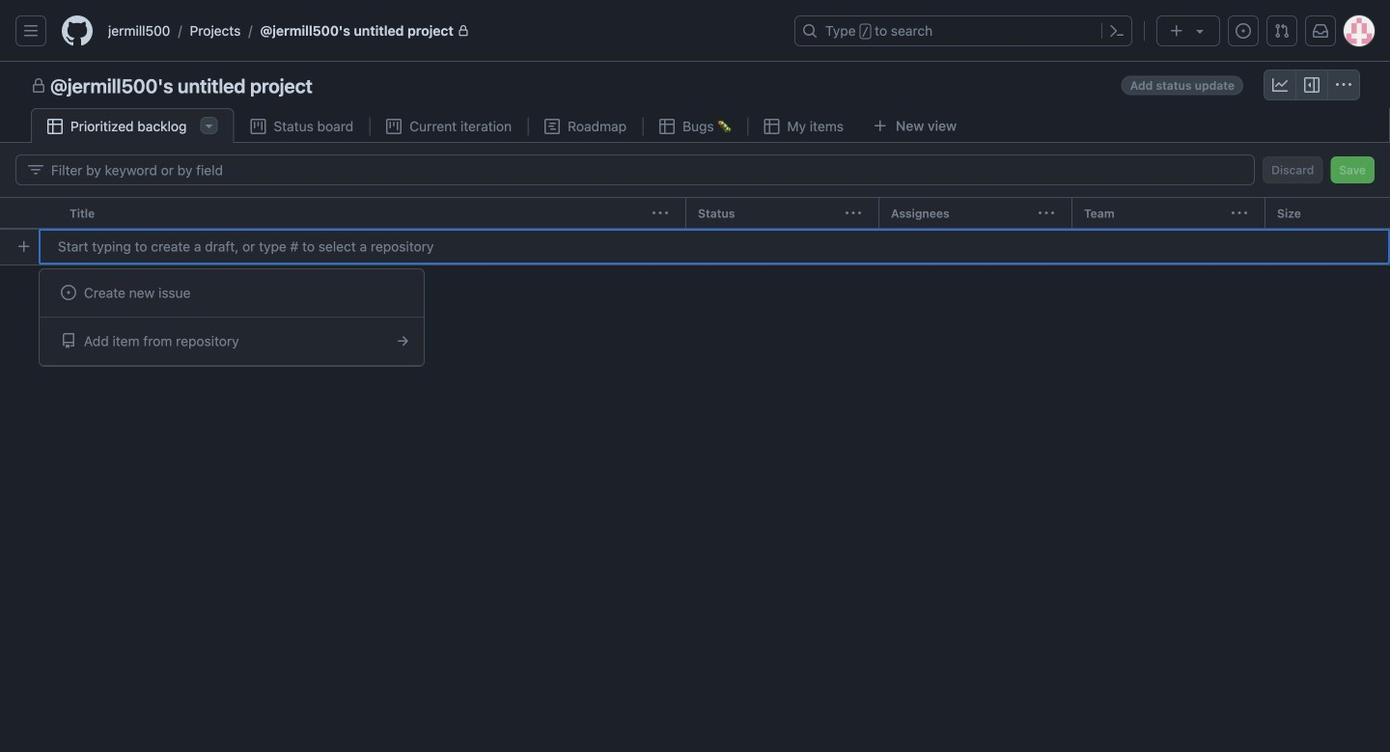 Task type: vqa. For each thing, say whether or not it's contained in the screenshot.
tab list at the top of page
yes



Task type: describe. For each thing, give the bounding box(es) containing it.
view filters region
[[15, 155, 1376, 185]]

issue opened image
[[1236, 23, 1252, 39]]

project navigation
[[0, 62, 1391, 108]]

status column options image
[[846, 206, 862, 221]]

create new item or add existing item image
[[16, 239, 32, 255]]

triangle down image
[[1193, 23, 1208, 39]]

row down view filters region
[[0, 197, 1391, 230]]

command palette image
[[1110, 23, 1125, 39]]

homepage image
[[62, 15, 93, 46]]

2 column header from the left
[[686, 197, 887, 230]]

row down title column options icon
[[8, 229, 1391, 265]]

1 column header from the left
[[58, 197, 694, 230]]

sc 9kayk9 0 image inside view filters region
[[28, 162, 43, 178]]



Task type: locate. For each thing, give the bounding box(es) containing it.
column header
[[58, 197, 694, 230], [686, 197, 887, 230]]

tab panel
[[0, 143, 1391, 752]]

list
[[100, 15, 783, 46]]

notifications image
[[1314, 23, 1329, 39]]

grid
[[0, 197, 1391, 752]]

assignees column options image
[[1039, 206, 1055, 221]]

row
[[0, 197, 1391, 230], [8, 229, 1391, 265]]

team column options image
[[1233, 206, 1248, 221]]

cell
[[0, 197, 58, 230]]

lock image
[[458, 25, 469, 37]]

plus image
[[1170, 23, 1185, 39]]

title column options image
[[653, 206, 668, 221]]

tab list
[[31, 108, 1001, 144]]

view options for prioritized backlog image
[[201, 118, 217, 133]]

sc 9kayk9 0 image
[[1305, 77, 1320, 93], [1337, 77, 1352, 93], [251, 119, 266, 134], [387, 119, 402, 134], [545, 119, 560, 134], [660, 119, 675, 134], [765, 119, 780, 134], [61, 285, 76, 300], [61, 333, 76, 349], [395, 334, 411, 349]]

sc 9kayk9 0 image
[[1273, 77, 1289, 93], [31, 78, 46, 94], [47, 119, 63, 134], [28, 162, 43, 178]]

discovery suggestions list box
[[39, 269, 425, 367]]

Start typing to create a draft, or type hashtag to select a repository text field
[[39, 229, 1391, 265]]

Filter by keyword or by field field
[[51, 156, 1239, 184]]

git pull request image
[[1275, 23, 1291, 39]]



